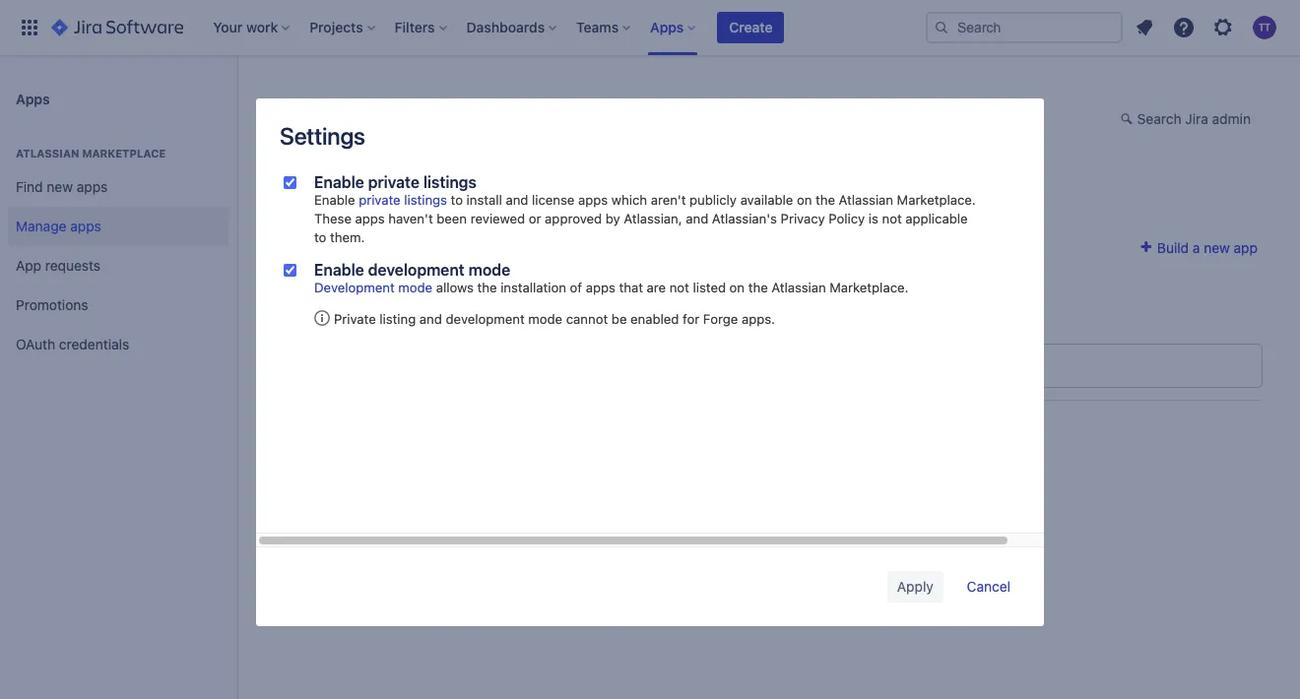 Task type: describe. For each thing, give the bounding box(es) containing it.
apps up them.
[[355, 211, 385, 227]]

oauth credentials link
[[8, 325, 229, 365]]

development inside enable development mode development mode allows the installation of apps that are not listed on the atlassian marketplace.
[[368, 261, 465, 278]]

build
[[1158, 240, 1190, 257]]

on inside enable development mode development mode allows the installation of apps that are not listed on the atlassian marketplace.
[[730, 280, 745, 295]]

user-
[[276, 303, 329, 330]]

1 vertical spatial find
[[625, 205, 652, 222]]

1 horizontal spatial apps
[[276, 103, 330, 130]]

private listings link
[[359, 192, 447, 208]]

is
[[869, 211, 879, 227]]

find new apps
[[16, 178, 108, 195]]

promotions link
[[8, 286, 229, 325]]

listing
[[380, 312, 416, 327]]

2 horizontal spatial new
[[1205, 240, 1231, 257]]

promotions
[[16, 296, 88, 313]]

find new apps. link
[[625, 205, 721, 222]]

atlassian marketplace group
[[8, 126, 229, 371]]

find new apps link
[[8, 168, 229, 207]]

on inside to install and license apps which aren't publicly available on the atlassian marketplace. these apps haven't been reviewed or approved by atlassian, and atlassian's privacy policy is not applicable to them.
[[797, 192, 812, 208]]

enabled
[[631, 312, 679, 327]]

you can install, update, enable, and disable apps here. find new apps.
[[276, 205, 721, 222]]

settings
[[280, 122, 365, 150]]

a
[[1193, 240, 1201, 257]]

oauth credentials
[[16, 336, 129, 352]]

which
[[612, 192, 648, 208]]

marketplace
[[82, 147, 166, 160]]

atlassian,
[[624, 211, 683, 227]]

user-installed apps
[[276, 303, 458, 330]]

reviewed
[[471, 211, 525, 227]]

here.
[[589, 205, 621, 222]]

development mode link
[[314, 280, 433, 295]]

1 enable private listings from the top
[[314, 173, 477, 191]]

atlassian inside to install and license apps which aren't publicly available on the atlassian marketplace. these apps haven't been reviewed or approved by atlassian, and atlassian's privacy policy is not applicable to them.
[[839, 192, 894, 208]]

these
[[314, 211, 352, 227]]

policy
[[829, 211, 866, 227]]

app
[[1235, 240, 1259, 257]]

atlassian's
[[712, 211, 778, 227]]

and right listing
[[420, 312, 442, 327]]

private
[[334, 312, 376, 327]]

manage inside manage apps link
[[16, 217, 67, 234]]

and down publicly
[[686, 211, 709, 227]]

app requests
[[16, 257, 101, 274]]

Enable private listings checkbox
[[284, 176, 297, 189]]

oauth
[[16, 336, 55, 352]]

0 horizontal spatial to
[[314, 230, 327, 246]]

apps up approved
[[579, 192, 608, 208]]

haven't
[[389, 211, 433, 227]]

applicable
[[906, 211, 968, 227]]

allows
[[436, 280, 474, 295]]

enable inside enable development mode development mode allows the installation of apps that are not listed on the atlassian marketplace.
[[314, 261, 364, 278]]

apps. inside settings dialog
[[742, 312, 776, 327]]

mode for mode
[[399, 280, 433, 295]]

search
[[1138, 110, 1182, 127]]

search image
[[934, 20, 950, 35]]

development
[[314, 280, 395, 295]]

1 vertical spatial listings
[[404, 192, 447, 208]]

atlassian inside enable development mode development mode allows the installation of apps that are not listed on the atlassian marketplace.
[[772, 280, 827, 295]]

update,
[[375, 205, 423, 222]]

apps up requests
[[70, 217, 101, 234]]

2 enable private listings from the top
[[314, 192, 447, 208]]

small image
[[1138, 240, 1154, 256]]

create
[[730, 19, 773, 35]]

disable
[[505, 205, 550, 222]]

build a new app
[[1154, 240, 1259, 257]]

or
[[529, 211, 542, 227]]

requests
[[45, 257, 101, 274]]

app requests link
[[8, 246, 229, 286]]

apps inside "link"
[[77, 178, 108, 195]]

1 enable from the top
[[314, 173, 364, 191]]

1 vertical spatial private
[[359, 192, 401, 208]]

been
[[437, 211, 467, 227]]

installation
[[501, 280, 567, 295]]



Task type: locate. For each thing, give the bounding box(es) containing it.
2 vertical spatial new
[[1205, 240, 1231, 257]]

not right are
[[670, 280, 690, 295]]

on right the listed
[[730, 280, 745, 295]]

not inside enable development mode development mode allows the installation of apps that are not listed on the atlassian marketplace.
[[670, 280, 690, 295]]

license
[[532, 192, 575, 208]]

manage apps link
[[8, 207, 229, 246]]

privacy
[[781, 211, 826, 227]]

by
[[606, 211, 621, 227]]

not right is
[[883, 211, 903, 227]]

0 vertical spatial to
[[451, 192, 463, 208]]

0 horizontal spatial apps.
[[686, 205, 721, 222]]

1 vertical spatial not
[[670, 280, 690, 295]]

0 horizontal spatial apps
[[16, 90, 50, 107]]

manage apps down settings
[[276, 156, 422, 184]]

are
[[647, 280, 666, 295]]

1 horizontal spatial the
[[749, 280, 768, 295]]

listed
[[693, 280, 726, 295]]

approved
[[545, 211, 602, 227]]

cancel button
[[958, 572, 1021, 603]]

mode up listing
[[399, 280, 433, 295]]

to
[[451, 192, 463, 208], [314, 230, 327, 246]]

enable private listings up haven't
[[314, 192, 447, 208]]

on up privacy
[[797, 192, 812, 208]]

apps. right forge
[[742, 312, 776, 327]]

new down the atlassian marketplace
[[47, 178, 73, 195]]

marketplace. up the applicable at the top of page
[[898, 192, 976, 208]]

of
[[570, 280, 583, 295]]

not
[[883, 211, 903, 227], [670, 280, 690, 295]]

development down allows
[[446, 312, 525, 327]]

private up haven't
[[359, 192, 401, 208]]

apps up private listings link
[[369, 156, 422, 184]]

mode
[[469, 261, 511, 278], [399, 280, 433, 295], [529, 312, 563, 327]]

primary element
[[12, 0, 926, 55]]

1 horizontal spatial find
[[625, 205, 652, 222]]

info image
[[314, 311, 330, 326]]

search jira admin
[[1138, 110, 1252, 127]]

1 horizontal spatial new
[[656, 205, 682, 222]]

0 vertical spatial not
[[883, 211, 903, 227]]

None field
[[276, 239, 509, 268]]

1 vertical spatial enable
[[314, 192, 355, 208]]

to up been
[[451, 192, 463, 208]]

marketplace. inside to install and license apps which aren't publicly available on the atlassian marketplace. these apps haven't been reviewed or approved by atlassian, and atlassian's privacy policy is not applicable to them.
[[898, 192, 976, 208]]

can
[[303, 205, 326, 222]]

manage up app
[[16, 217, 67, 234]]

1 vertical spatial development
[[446, 312, 525, 327]]

1 vertical spatial atlassian
[[839, 192, 894, 208]]

admin
[[1213, 110, 1252, 127]]

enable up development
[[314, 261, 364, 278]]

2 vertical spatial mode
[[529, 312, 563, 327]]

0 vertical spatial manage
[[276, 156, 363, 184]]

1 vertical spatial manage apps
[[16, 217, 101, 234]]

for
[[683, 312, 700, 327]]

listings
[[424, 173, 477, 191], [404, 192, 447, 208]]

that
[[619, 280, 644, 295]]

apps down allows
[[412, 303, 458, 330]]

1 vertical spatial on
[[730, 280, 745, 295]]

not inside to install and license apps which aren't publicly available on the atlassian marketplace. these apps haven't been reviewed or approved by atlassian, and atlassian's privacy policy is not applicable to them.
[[883, 211, 903, 227]]

build a new app link
[[1138, 240, 1259, 257]]

you
[[276, 205, 300, 222]]

find right by
[[625, 205, 652, 222]]

1 horizontal spatial mode
[[469, 261, 511, 278]]

0 vertical spatial apps.
[[686, 205, 721, 222]]

2 enable from the top
[[314, 192, 355, 208]]

development up allows
[[368, 261, 465, 278]]

2 vertical spatial atlassian
[[772, 280, 827, 295]]

enable
[[314, 173, 364, 191], [314, 192, 355, 208], [314, 261, 364, 278]]

and right been
[[477, 205, 501, 222]]

private listing and development mode cannot be enabled for forge apps.
[[334, 312, 776, 327]]

0 horizontal spatial the
[[478, 280, 497, 295]]

1 vertical spatial to
[[314, 230, 327, 246]]

be
[[612, 312, 627, 327]]

1 vertical spatial mode
[[399, 280, 433, 295]]

new inside "link"
[[47, 178, 73, 195]]

2 horizontal spatial atlassian
[[839, 192, 894, 208]]

Search field
[[926, 12, 1124, 43]]

0 horizontal spatial manage apps
[[16, 217, 101, 234]]

installed
[[329, 303, 407, 330]]

mode for and
[[529, 312, 563, 327]]

0 vertical spatial new
[[47, 178, 73, 195]]

apps. right 'atlassian,'
[[686, 205, 721, 222]]

1 horizontal spatial not
[[883, 211, 903, 227]]

0 vertical spatial find
[[16, 178, 43, 195]]

manage apps inside atlassian marketplace group
[[16, 217, 101, 234]]

apps right or
[[554, 205, 585, 222]]

enable,
[[427, 205, 474, 222]]

enable private listings up private listings link
[[314, 173, 477, 191]]

settings dialog
[[256, 99, 1056, 627]]

1 horizontal spatial to
[[451, 192, 463, 208]]

atlassian marketplace
[[16, 147, 166, 160]]

marketplace. down is
[[830, 280, 909, 295]]

0 horizontal spatial mode
[[399, 280, 433, 295]]

credentials
[[59, 336, 129, 352]]

enable up these
[[314, 192, 355, 208]]

find
[[16, 178, 43, 195], [625, 205, 652, 222]]

atlassian
[[16, 147, 79, 160], [839, 192, 894, 208], [772, 280, 827, 295]]

install
[[467, 192, 502, 208]]

0 horizontal spatial new
[[47, 178, 73, 195]]

0 horizontal spatial manage
[[16, 217, 67, 234]]

mode down installation
[[529, 312, 563, 327]]

0 vertical spatial listings
[[424, 173, 477, 191]]

atlassian up find new apps
[[16, 147, 79, 160]]

manage apps
[[276, 156, 422, 184], [16, 217, 101, 234]]

1 horizontal spatial manage apps
[[276, 156, 422, 184]]

enable up install,
[[314, 173, 364, 191]]

marketplace.
[[898, 192, 976, 208], [830, 280, 909, 295]]

private
[[368, 173, 420, 191], [359, 192, 401, 208]]

3 enable from the top
[[314, 261, 364, 278]]

atlassian inside group
[[16, 147, 79, 160]]

small image
[[1121, 111, 1137, 127]]

the
[[816, 192, 836, 208], [478, 280, 497, 295], [749, 280, 768, 295]]

marketplace. inside enable development mode development mode allows the installation of apps that are not listed on the atlassian marketplace.
[[830, 280, 909, 295]]

0 horizontal spatial atlassian
[[16, 147, 79, 160]]

forge
[[704, 312, 739, 327]]

them.
[[330, 230, 365, 246]]

aren't
[[651, 192, 686, 208]]

manage down settings
[[276, 156, 363, 184]]

and up reviewed
[[506, 192, 529, 208]]

to down these
[[314, 230, 327, 246]]

listings up 'enable,'
[[424, 173, 477, 191]]

0 vertical spatial mode
[[469, 261, 511, 278]]

find down the atlassian marketplace
[[16, 178, 43, 195]]

0 horizontal spatial find
[[16, 178, 43, 195]]

0 vertical spatial marketplace.
[[898, 192, 976, 208]]

Enable development mode checkbox
[[284, 264, 297, 276]]

app
[[16, 257, 41, 274]]

apps up the atlassian marketplace
[[16, 90, 50, 107]]

private up private listings link
[[368, 173, 420, 191]]

find inside "link"
[[16, 178, 43, 195]]

1 horizontal spatial manage
[[276, 156, 363, 184]]

1 horizontal spatial atlassian
[[772, 280, 827, 295]]

new right which
[[656, 205, 682, 222]]

the inside to install and license apps which aren't publicly available on the atlassian marketplace. these apps haven't been reviewed or approved by atlassian, and atlassian's privacy policy is not applicable to them.
[[816, 192, 836, 208]]

listings up haven't
[[404, 192, 447, 208]]

apps inside enable development mode development mode allows the installation of apps that are not listed on the atlassian marketplace.
[[586, 280, 616, 295]]

atlassian up is
[[839, 192, 894, 208]]

0 vertical spatial enable
[[314, 173, 364, 191]]

to install and license apps which aren't publicly available on the atlassian marketplace. these apps haven't been reviewed or approved by atlassian, and atlassian's privacy policy is not applicable to them.
[[314, 192, 976, 246]]

manage apps up the app requests
[[16, 217, 101, 234]]

apps down the atlassian marketplace
[[77, 178, 108, 195]]

1 vertical spatial manage
[[16, 217, 67, 234]]

1 vertical spatial enable private listings
[[314, 192, 447, 208]]

enable private listings
[[314, 173, 477, 191], [314, 192, 447, 208]]

0 horizontal spatial on
[[730, 280, 745, 295]]

on
[[797, 192, 812, 208], [730, 280, 745, 295]]

2 vertical spatial enable
[[314, 261, 364, 278]]

apps up the enable private listings checkbox
[[276, 103, 330, 130]]

mode up allows
[[469, 261, 511, 278]]

enable development mode development mode allows the installation of apps that are not listed on the atlassian marketplace.
[[314, 261, 909, 295]]

the right the listed
[[749, 280, 768, 295]]

apps right of
[[586, 280, 616, 295]]

1 horizontal spatial apps.
[[742, 312, 776, 327]]

jira
[[1186, 110, 1209, 127]]

apps
[[369, 156, 422, 184], [77, 178, 108, 195], [579, 192, 608, 208], [554, 205, 585, 222], [355, 211, 385, 227], [70, 217, 101, 234], [586, 280, 616, 295], [412, 303, 458, 330]]

apps.
[[686, 205, 721, 222], [742, 312, 776, 327]]

install,
[[330, 205, 371, 222]]

1 vertical spatial apps.
[[742, 312, 776, 327]]

jira software image
[[51, 16, 184, 39], [51, 16, 184, 39]]

0 vertical spatial manage apps
[[276, 156, 422, 184]]

1 vertical spatial new
[[656, 205, 682, 222]]

2 horizontal spatial mode
[[529, 312, 563, 327]]

cancel
[[967, 579, 1011, 595]]

1 horizontal spatial on
[[797, 192, 812, 208]]

0 horizontal spatial not
[[670, 280, 690, 295]]

apply button
[[888, 572, 944, 603]]

new
[[47, 178, 73, 195], [656, 205, 682, 222], [1205, 240, 1231, 257]]

0 vertical spatial enable private listings
[[314, 173, 477, 191]]

2 horizontal spatial the
[[816, 192, 836, 208]]

create button
[[718, 12, 785, 43]]

manage
[[276, 156, 363, 184], [16, 217, 67, 234]]

0 vertical spatial development
[[368, 261, 465, 278]]

apps
[[16, 90, 50, 107], [276, 103, 330, 130]]

0 vertical spatial private
[[368, 173, 420, 191]]

atlassian down privacy
[[772, 280, 827, 295]]

new right a
[[1205, 240, 1231, 257]]

publicly
[[690, 192, 737, 208]]

development
[[368, 261, 465, 278], [446, 312, 525, 327]]

apply
[[898, 579, 934, 595]]

0 vertical spatial on
[[797, 192, 812, 208]]

cannot
[[567, 312, 608, 327]]

0 vertical spatial atlassian
[[16, 147, 79, 160]]

create banner
[[0, 0, 1301, 55]]

available
[[741, 192, 794, 208]]

the right allows
[[478, 280, 497, 295]]

1 vertical spatial marketplace.
[[830, 280, 909, 295]]

search jira admin link
[[1111, 104, 1262, 136]]

the up policy
[[816, 192, 836, 208]]



Task type: vqa. For each thing, say whether or not it's contained in the screenshot.
right
no



